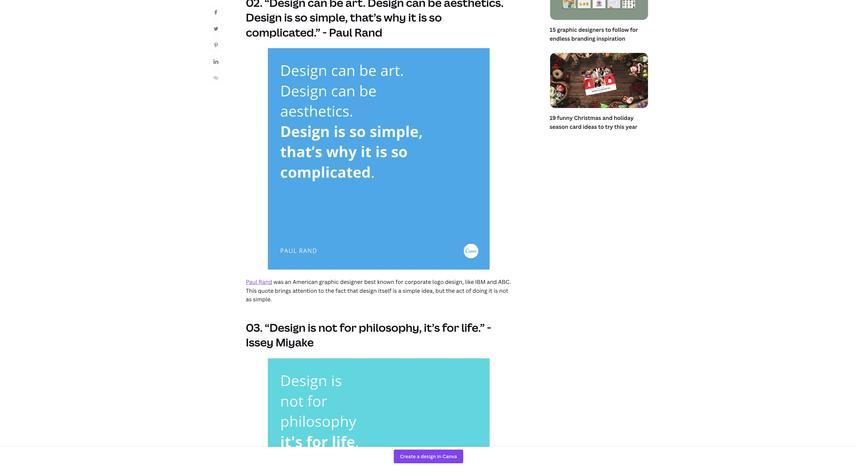 Task type: describe. For each thing, give the bounding box(es) containing it.
to inside 19 funny christmas and holiday season card ideas to try this year
[[598, 123, 604, 131]]

02. "design can be art. design can be aesthetics. design is so simple, that's why it is so complicated." - paul rand
[[246, 0, 504, 40]]

that
[[347, 287, 358, 295]]

15 graphic designers to follow for endless branding inspiration link
[[550, 0, 648, 45]]

graphic designers inspo featured image image
[[550, 0, 648, 20]]

aesthetics.
[[444, 0, 504, 10]]

19 funny christmas and holiday season card ideas to try this year
[[550, 114, 638, 131]]

it inside was an american graphic designer best known for corporate logo design, like ibm and abc. this quote brings attention to the fact that design itself is a simple idea, but the act of doing it is not as simple.
[[489, 287, 493, 295]]

was
[[274, 279, 284, 286]]

funny
[[557, 114, 573, 122]]

known
[[377, 279, 394, 286]]

1 the from the left
[[325, 287, 334, 295]]

02.
[[246, 0, 262, 10]]

best
[[364, 279, 376, 286]]

issey
[[246, 335, 273, 350]]

is right why
[[419, 10, 427, 25]]

try
[[605, 123, 613, 131]]

logo
[[433, 279, 444, 286]]

1 vertical spatial paul
[[246, 279, 257, 286]]

miyake
[[276, 335, 314, 350]]

for inside "15 graphic designers to follow for endless branding inspiration"
[[630, 26, 638, 34]]

follow
[[613, 26, 629, 34]]

inspiration
[[597, 35, 626, 42]]

attention
[[293, 287, 317, 295]]

simple
[[403, 287, 420, 295]]

03. "design is not for philosophy, it's for life." - issey miyake
[[246, 321, 491, 350]]

1 so from the left
[[295, 10, 308, 25]]

to inside was an american graphic designer best known for corporate logo design, like ibm and abc. this quote brings attention to the fact that design itself is a simple idea, but the act of doing it is not as simple.
[[318, 287, 324, 295]]

of
[[466, 287, 471, 295]]

1 be from the left
[[330, 0, 343, 10]]

not inside 03. "design is not for philosophy, it's for life." - issey miyake
[[318, 321, 337, 335]]

2 so from the left
[[429, 10, 442, 25]]

not inside was an american graphic designer best known for corporate logo design, like ibm and abc. this quote brings attention to the fact that design itself is a simple idea, but the act of doing it is not as simple.
[[499, 287, 508, 295]]

this
[[246, 287, 257, 295]]

branding
[[572, 35, 595, 42]]

was an american graphic designer best known for corporate logo design, like ibm and abc. this quote brings attention to the fact that design itself is a simple idea, but the act of doing it is not as simple.
[[246, 279, 511, 304]]

1 vertical spatial design
[[246, 10, 282, 25]]

art.
[[346, 0, 366, 10]]

life."
[[461, 321, 485, 335]]

paul inside the 02. "design can be art. design can be aesthetics. design is so simple, that's why it is so complicated." - paul rand
[[329, 25, 352, 40]]

15 graphic designers to follow for endless branding inspiration
[[550, 26, 638, 42]]

is right doing
[[494, 287, 498, 295]]

quote
[[258, 287, 274, 295]]

a
[[398, 287, 401, 295]]

to inside "15 graphic designers to follow for endless branding inspiration"
[[606, 26, 611, 34]]

1 horizontal spatial design
[[368, 0, 404, 10]]

"design for issey
[[265, 321, 306, 335]]

2 the from the left
[[446, 287, 455, 295]]

is left a
[[393, 287, 397, 295]]

idea,
[[421, 287, 434, 295]]

endless
[[550, 35, 570, 42]]

- inside 03. "design is not for philosophy, it's for life." - issey miyake
[[487, 321, 491, 335]]

and inside was an american graphic designer best known for corporate logo design, like ibm and abc. this quote brings attention to the fact that design itself is a simple idea, but the act of doing it is not as simple.
[[487, 279, 497, 286]]



Task type: locate. For each thing, give the bounding box(es) containing it.
0 vertical spatial and
[[603, 114, 613, 122]]

can up simple,
[[308, 0, 327, 10]]

act
[[456, 287, 465, 295]]

2 "design from the top
[[265, 321, 306, 335]]

is
[[284, 10, 293, 25], [419, 10, 427, 25], [393, 287, 397, 295], [494, 287, 498, 295], [308, 321, 316, 335]]

0 vertical spatial not
[[499, 287, 508, 295]]

graphic up fact
[[319, 279, 339, 286]]

an
[[285, 279, 291, 286]]

the down design,
[[446, 287, 455, 295]]

rand inside the 02. "design can be art. design can be aesthetics. design is so simple, that's why it is so complicated." - paul rand
[[355, 25, 382, 40]]

0 vertical spatial "design
[[265, 0, 306, 10]]

why
[[384, 10, 406, 25]]

design
[[360, 287, 377, 295]]

2 be from the left
[[428, 0, 442, 10]]

it
[[408, 10, 416, 25], [489, 287, 493, 295]]

simple.
[[253, 296, 272, 304]]

to right attention
[[318, 287, 324, 295]]

-
[[323, 25, 327, 40], [487, 321, 491, 335]]

1 horizontal spatial rand
[[355, 25, 382, 40]]

be
[[330, 0, 343, 10], [428, 0, 442, 10]]

1 vertical spatial -
[[487, 321, 491, 335]]

abc.
[[498, 279, 511, 286]]

0 horizontal spatial so
[[295, 10, 308, 25]]

year
[[626, 123, 638, 131]]

"design for is
[[265, 0, 306, 10]]

paul rand
[[246, 279, 272, 286]]

ibm
[[475, 279, 486, 286]]

simple,
[[310, 10, 348, 25]]

"design up complicated."
[[265, 0, 306, 10]]

for inside was an american graphic designer best known for corporate logo design, like ibm and abc. this quote brings attention to the fact that design itself is a simple idea, but the act of doing it is not as simple.
[[396, 279, 404, 286]]

2 can from the left
[[406, 0, 426, 10]]

"design
[[265, 0, 306, 10], [265, 321, 306, 335]]

design,
[[445, 279, 464, 286]]

1 "design from the top
[[265, 0, 306, 10]]

card
[[570, 123, 582, 131]]

holiday
[[614, 114, 634, 122]]

season
[[550, 123, 568, 131]]

graphic inside was an american graphic designer best known for corporate logo design, like ibm and abc. this quote brings attention to the fact that design itself is a simple idea, but the act of doing it is not as simple.
[[319, 279, 339, 286]]

0 vertical spatial -
[[323, 25, 327, 40]]

create your christmas cards on canva image
[[550, 53, 648, 108]]

philosophy,
[[359, 321, 422, 335]]

1 horizontal spatial and
[[603, 114, 613, 122]]

rand down that's
[[355, 25, 382, 40]]

design up why
[[368, 0, 404, 10]]

the
[[325, 287, 334, 295], [446, 287, 455, 295]]

19 funny christmas and holiday season card ideas to try this year link
[[550, 53, 648, 133]]

design down 02.
[[246, 10, 282, 25]]

but
[[436, 287, 445, 295]]

1 vertical spatial rand
[[259, 279, 272, 286]]

- down simple,
[[323, 25, 327, 40]]

0 vertical spatial rand
[[355, 25, 382, 40]]

1 vertical spatial not
[[318, 321, 337, 335]]

can up why
[[406, 0, 426, 10]]

christmas
[[574, 114, 601, 122]]

it right doing
[[489, 287, 493, 295]]

1 vertical spatial "design
[[265, 321, 306, 335]]

1 horizontal spatial graphic
[[557, 26, 577, 34]]

0 vertical spatial graphic
[[557, 26, 577, 34]]

"design up miyake at left
[[265, 321, 306, 335]]

can
[[308, 0, 327, 10], [406, 0, 426, 10]]

it's
[[424, 321, 440, 335]]

0 vertical spatial to
[[606, 26, 611, 34]]

0 vertical spatial paul
[[329, 25, 352, 40]]

designers
[[578, 26, 604, 34]]

1 vertical spatial to
[[598, 123, 604, 131]]

is inside 03. "design is not for philosophy, it's for life." - issey miyake
[[308, 321, 316, 335]]

the left fact
[[325, 287, 334, 295]]

it right why
[[408, 10, 416, 25]]

2 horizontal spatial to
[[606, 26, 611, 34]]

fact
[[336, 287, 346, 295]]

19
[[550, 114, 556, 122]]

like
[[465, 279, 474, 286]]

brings
[[275, 287, 291, 295]]

paul
[[329, 25, 352, 40], [246, 279, 257, 286]]

to
[[606, 26, 611, 34], [598, 123, 604, 131], [318, 287, 324, 295]]

0 horizontal spatial graphic
[[319, 279, 339, 286]]

so
[[295, 10, 308, 25], [429, 10, 442, 25]]

03.
[[246, 321, 263, 335]]

as
[[246, 296, 252, 304]]

paul rand link
[[246, 279, 272, 286]]

is up miyake at left
[[308, 321, 316, 335]]

1 horizontal spatial to
[[598, 123, 604, 131]]

2 vertical spatial to
[[318, 287, 324, 295]]

to up inspiration
[[606, 26, 611, 34]]

to left try
[[598, 123, 604, 131]]

1 horizontal spatial be
[[428, 0, 442, 10]]

it inside the 02. "design can be art. design can be aesthetics. design is so simple, that's why it is so complicated." - paul rand
[[408, 10, 416, 25]]

design
[[368, 0, 404, 10], [246, 10, 282, 25]]

0 horizontal spatial to
[[318, 287, 324, 295]]

that's
[[350, 10, 382, 25]]

graphic inside "15 graphic designers to follow for endless branding inspiration"
[[557, 26, 577, 34]]

rand up 'quote' on the left of the page
[[259, 279, 272, 286]]

1 vertical spatial it
[[489, 287, 493, 295]]

1 horizontal spatial it
[[489, 287, 493, 295]]

1 horizontal spatial not
[[499, 287, 508, 295]]

0 horizontal spatial the
[[325, 287, 334, 295]]

"design inside the 02. "design can be art. design can be aesthetics. design is so simple, that's why it is so complicated." - paul rand
[[265, 0, 306, 10]]

"design inside 03. "design is not for philosophy, it's for life." - issey miyake
[[265, 321, 306, 335]]

and
[[603, 114, 613, 122], [487, 279, 497, 286]]

1 horizontal spatial -
[[487, 321, 491, 335]]

rand
[[355, 25, 382, 40], [259, 279, 272, 286]]

0 vertical spatial it
[[408, 10, 416, 25]]

0 horizontal spatial not
[[318, 321, 337, 335]]

paul down simple,
[[329, 25, 352, 40]]

0 horizontal spatial it
[[408, 10, 416, 25]]

complicated."
[[246, 25, 320, 40]]

0 horizontal spatial can
[[308, 0, 327, 10]]

1 horizontal spatial paul
[[329, 25, 352, 40]]

0 horizontal spatial rand
[[259, 279, 272, 286]]

0 horizontal spatial and
[[487, 279, 497, 286]]

1 vertical spatial graphic
[[319, 279, 339, 286]]

1 horizontal spatial the
[[446, 287, 455, 295]]

corporate
[[405, 279, 431, 286]]

paul up this
[[246, 279, 257, 286]]

15
[[550, 26, 556, 34]]

1 horizontal spatial can
[[406, 0, 426, 10]]

1 can from the left
[[308, 0, 327, 10]]

for
[[630, 26, 638, 34], [396, 279, 404, 286], [340, 321, 357, 335], [442, 321, 459, 335]]

0 vertical spatial design
[[368, 0, 404, 10]]

graphic up endless
[[557, 26, 577, 34]]

0 horizontal spatial paul
[[246, 279, 257, 286]]

and right ibm
[[487, 279, 497, 286]]

this
[[614, 123, 624, 131]]

is up complicated."
[[284, 10, 293, 25]]

and up try
[[603, 114, 613, 122]]

american
[[293, 279, 318, 286]]

doing
[[473, 287, 487, 295]]

ideas
[[583, 123, 597, 131]]

and inside 19 funny christmas and holiday season card ideas to try this year
[[603, 114, 613, 122]]

not
[[499, 287, 508, 295], [318, 321, 337, 335]]

designer
[[340, 279, 363, 286]]

- inside the 02. "design can be art. design can be aesthetics. design is so simple, that's why it is so complicated." - paul rand
[[323, 25, 327, 40]]

itself
[[378, 287, 391, 295]]

1 vertical spatial and
[[487, 279, 497, 286]]

1 horizontal spatial so
[[429, 10, 442, 25]]

0 horizontal spatial be
[[330, 0, 343, 10]]

0 horizontal spatial design
[[246, 10, 282, 25]]

0 horizontal spatial -
[[323, 25, 327, 40]]

graphic
[[557, 26, 577, 34], [319, 279, 339, 286]]

- right life."
[[487, 321, 491, 335]]



Task type: vqa. For each thing, say whether or not it's contained in the screenshot.
1st the from the right
yes



